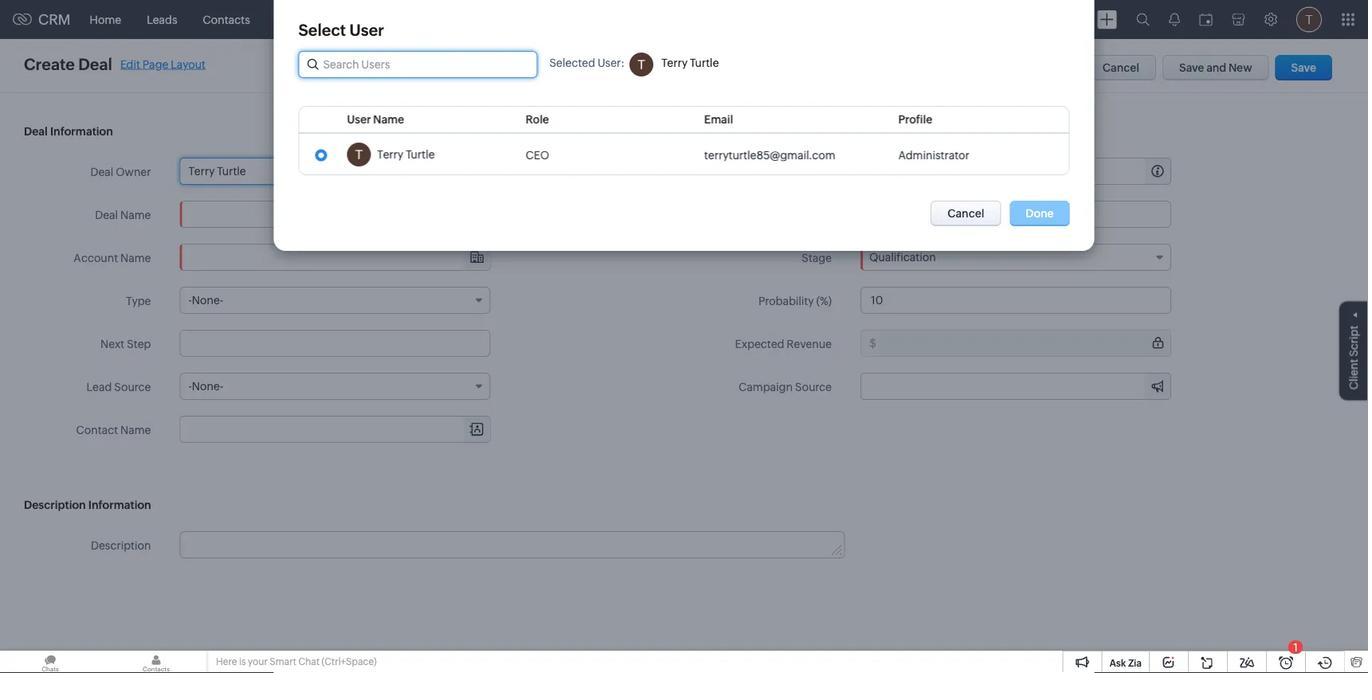 Task type: describe. For each thing, give the bounding box(es) containing it.
1 horizontal spatial cancel button
[[1086, 55, 1156, 80]]

select user
[[298, 21, 384, 39]]

script
[[1348, 326, 1360, 357]]

1 horizontal spatial terry
[[661, 57, 688, 69]]

stage
[[802, 251, 832, 264]]

source for lead source
[[114, 381, 151, 393]]

next step
[[100, 337, 151, 350]]

information for description information
[[88, 499, 151, 512]]

new
[[1229, 61, 1252, 74]]

amount
[[790, 165, 832, 178]]

page
[[142, 58, 168, 71]]

description information
[[24, 499, 151, 512]]

deal for deal information
[[24, 125, 48, 138]]

leads link
[[134, 0, 190, 39]]

:
[[621, 57, 625, 69]]

home link
[[77, 0, 134, 39]]

smart
[[270, 657, 296, 667]]

deal for deal owner
[[90, 165, 113, 178]]

save for save
[[1291, 61, 1316, 74]]

account name
[[74, 251, 151, 264]]

crm
[[38, 11, 71, 28]]

description for description information
[[24, 499, 86, 512]]

user for select user
[[350, 21, 384, 39]]

campaign
[[739, 381, 793, 393]]

client
[[1348, 359, 1360, 390]]

probability (%)
[[759, 294, 832, 307]]

profile
[[898, 113, 933, 126]]

lead source
[[87, 381, 151, 393]]

accounts link
[[263, 0, 338, 39]]

MMM D, YYYY text field
[[861, 201, 1171, 228]]

terryturtle85@gmail.com
[[704, 149, 836, 162]]

probability
[[759, 294, 814, 307]]

contact
[[76, 424, 118, 436]]

contacts image
[[106, 651, 206, 673]]

information for deal information
[[50, 125, 113, 138]]

chats image
[[0, 651, 100, 673]]

client script
[[1348, 326, 1360, 390]]

accounts
[[276, 13, 325, 26]]

role
[[526, 113, 549, 126]]

edit page layout link
[[120, 58, 206, 71]]

your
[[248, 657, 268, 667]]

lead
[[87, 381, 112, 393]]

1 vertical spatial turtle
[[406, 148, 435, 161]]

selected user :
[[549, 57, 625, 69]]

name for account name
[[120, 251, 151, 264]]

create
[[24, 55, 75, 73]]

contact name
[[76, 424, 151, 436]]

user name
[[347, 113, 404, 126]]



Task type: vqa. For each thing, say whether or not it's contained in the screenshot.
Cold corresponding to christopher- maclead@noemail.com
no



Task type: locate. For each thing, give the bounding box(es) containing it.
terry turtle up email
[[661, 57, 719, 69]]

1 horizontal spatial source
[[795, 381, 832, 393]]

deals
[[351, 13, 379, 26]]

1 source from the left
[[114, 381, 151, 393]]

cancel button
[[1086, 55, 1156, 80], [931, 201, 1001, 226]]

0 horizontal spatial description
[[24, 499, 86, 512]]

1 vertical spatial information
[[88, 499, 151, 512]]

next
[[100, 337, 125, 350]]

1 vertical spatial user
[[598, 57, 621, 69]]

terry down user name
[[377, 148, 403, 161]]

ask
[[1110, 658, 1126, 669]]

save and new button
[[1163, 55, 1269, 80]]

0 horizontal spatial source
[[114, 381, 151, 393]]

2 source from the left
[[795, 381, 832, 393]]

1 horizontal spatial description
[[91, 539, 151, 552]]

0 horizontal spatial turtle
[[406, 148, 435, 161]]

cancel for rightmost "cancel" button
[[1103, 61, 1140, 74]]

0 vertical spatial turtle
[[690, 57, 719, 69]]

administrator
[[898, 149, 970, 162]]

1 vertical spatial description
[[91, 539, 151, 552]]

name for contact name
[[120, 424, 151, 436]]

1 save from the left
[[1179, 61, 1204, 74]]

1 vertical spatial terry
[[377, 148, 403, 161]]

1 horizontal spatial save
[[1291, 61, 1316, 74]]

information up deal owner
[[50, 125, 113, 138]]

None text field
[[180, 201, 490, 228], [861, 287, 1171, 314], [180, 330, 490, 357], [180, 201, 490, 228], [861, 287, 1171, 314], [180, 330, 490, 357]]

deal information
[[24, 125, 113, 138]]

0 vertical spatial terry
[[661, 57, 688, 69]]

source right lead
[[114, 381, 151, 393]]

terry right :
[[661, 57, 688, 69]]

owner
[[116, 165, 151, 178]]

deal up account name
[[95, 208, 118, 221]]

0 vertical spatial user
[[350, 21, 384, 39]]

0 vertical spatial cancel button
[[1086, 55, 1156, 80]]

source
[[114, 381, 151, 393], [795, 381, 832, 393]]

deal
[[78, 55, 112, 73], [24, 125, 48, 138], [90, 165, 113, 178], [95, 208, 118, 221]]

None text field
[[879, 159, 1171, 184], [180, 532, 844, 558], [879, 159, 1171, 184], [180, 532, 844, 558]]

campaign source
[[739, 381, 832, 393]]

save inside button
[[1291, 61, 1316, 74]]

user for selected user :
[[598, 57, 621, 69]]

name down owner
[[120, 208, 151, 221]]

0 horizontal spatial terry
[[377, 148, 403, 161]]

user
[[350, 21, 384, 39], [598, 57, 621, 69], [347, 113, 371, 126]]

here
[[216, 657, 237, 667]]

deal left edit
[[78, 55, 112, 73]]

save
[[1179, 61, 1204, 74], [1291, 61, 1316, 74]]

deal left owner
[[90, 165, 113, 178]]

account
[[74, 251, 118, 264]]

1 vertical spatial cancel
[[948, 207, 985, 220]]

(ctrl+space)
[[322, 657, 377, 667]]

selected
[[549, 57, 595, 69]]

save left and
[[1179, 61, 1204, 74]]

source for campaign source
[[795, 381, 832, 393]]

edit
[[120, 58, 140, 71]]

0 horizontal spatial save
[[1179, 61, 1204, 74]]

0 vertical spatial description
[[24, 499, 86, 512]]

0 vertical spatial terry turtle
[[661, 57, 719, 69]]

is
[[239, 657, 246, 667]]

description for description
[[91, 539, 151, 552]]

select
[[298, 21, 346, 39]]

0 vertical spatial cancel
[[1103, 61, 1140, 74]]

0 vertical spatial information
[[50, 125, 113, 138]]

name down search users 'text box'
[[373, 113, 404, 126]]

name for user name
[[373, 113, 404, 126]]

chat
[[298, 657, 320, 667]]

ceo
[[526, 149, 549, 162]]

name right account
[[120, 251, 151, 264]]

1 horizontal spatial cancel
[[1103, 61, 1140, 74]]

deals link
[[338, 0, 392, 39]]

step
[[127, 337, 151, 350]]

save inside button
[[1179, 61, 1204, 74]]

turtle
[[690, 57, 719, 69], [406, 148, 435, 161]]

terry turtle down user name
[[377, 148, 435, 161]]

cancel for bottom "cancel" button
[[948, 207, 985, 220]]

(%)
[[816, 294, 832, 307]]

deal name
[[95, 208, 151, 221]]

save right new
[[1291, 61, 1316, 74]]

name for deal name
[[120, 208, 151, 221]]

name
[[373, 113, 404, 126], [120, 208, 151, 221], [120, 251, 151, 264], [120, 424, 151, 436]]

2 save from the left
[[1291, 61, 1316, 74]]

Search Users text field
[[299, 52, 537, 77]]

home
[[90, 13, 121, 26]]

here is your smart chat (ctrl+space)
[[216, 657, 377, 667]]

save button
[[1276, 55, 1332, 80]]

1
[[1294, 641, 1298, 654]]

information
[[50, 125, 113, 138], [88, 499, 151, 512]]

information down contact name
[[88, 499, 151, 512]]

deal for deal name
[[95, 208, 118, 221]]

save and new
[[1179, 61, 1252, 74]]

1 vertical spatial terry turtle
[[377, 148, 435, 161]]

contacts
[[203, 13, 250, 26]]

type
[[126, 294, 151, 307]]

email
[[704, 113, 733, 126]]

layout
[[171, 58, 206, 71]]

ask zia
[[1110, 658, 1142, 669]]

source right campaign
[[795, 381, 832, 393]]

create deal edit page layout
[[24, 55, 206, 73]]

0 horizontal spatial cancel
[[948, 207, 985, 220]]

and
[[1207, 61, 1227, 74]]

leads
[[147, 13, 177, 26]]

1 vertical spatial cancel button
[[931, 201, 1001, 226]]

save for save and new
[[1179, 61, 1204, 74]]

contacts link
[[190, 0, 263, 39]]

terry
[[661, 57, 688, 69], [377, 148, 403, 161]]

0 horizontal spatial cancel button
[[931, 201, 1001, 226]]

terry turtle
[[661, 57, 719, 69], [377, 148, 435, 161]]

description
[[24, 499, 86, 512], [91, 539, 151, 552]]

zia
[[1128, 658, 1142, 669]]

2 vertical spatial user
[[347, 113, 371, 126]]

1 horizontal spatial turtle
[[690, 57, 719, 69]]

1 horizontal spatial terry turtle
[[661, 57, 719, 69]]

crm link
[[13, 11, 71, 28]]

deal down create
[[24, 125, 48, 138]]

0 horizontal spatial terry turtle
[[377, 148, 435, 161]]

name right contact
[[120, 424, 151, 436]]

cancel
[[1103, 61, 1140, 74], [948, 207, 985, 220]]

deal owner
[[90, 165, 151, 178]]



